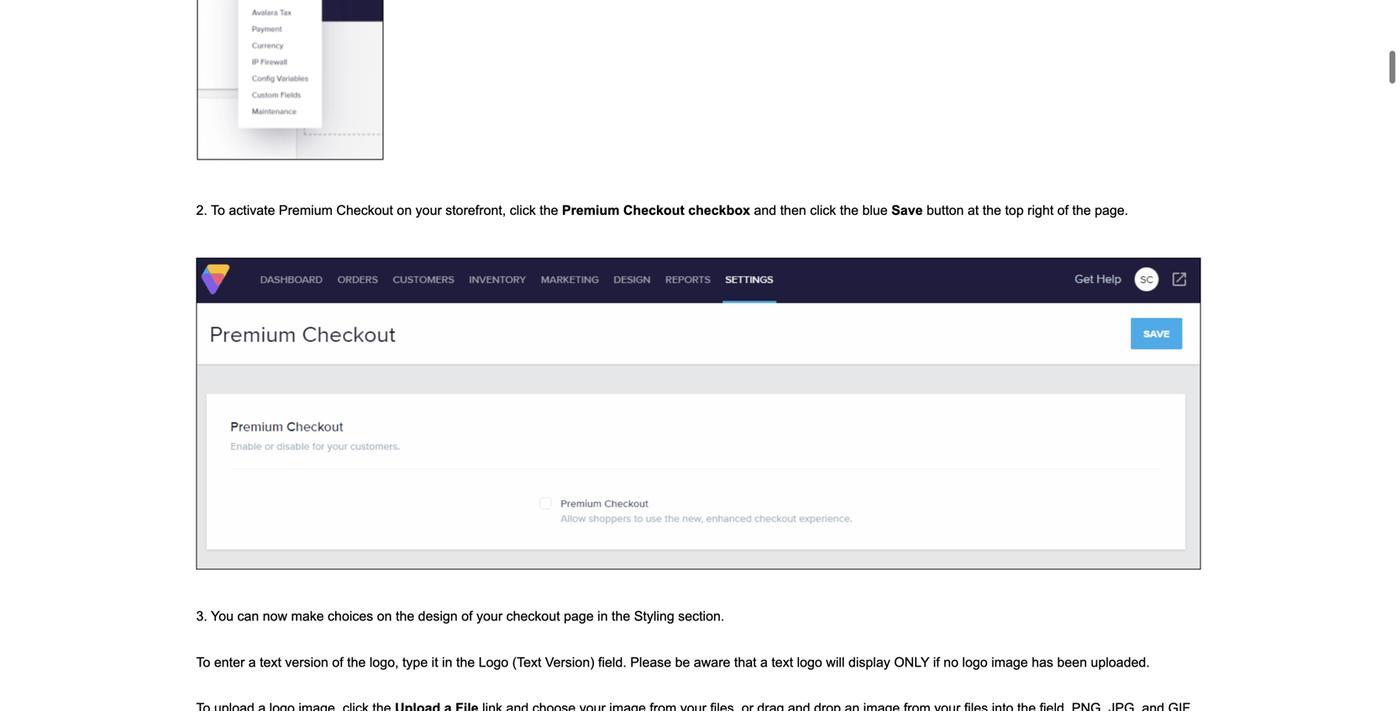 Task type: describe. For each thing, give the bounding box(es) containing it.
you
[[211, 609, 234, 624]]

only
[[894, 655, 929, 670]]

to enter a text version of the logo, type it in the logo (text version) field. please be aware that a text logo will display only if no logo image has been uploaded.
[[196, 655, 1154, 670]]

storefront,
[[445, 203, 506, 218]]

3. you can now make choices on the design of your checkout page in the styling section.
[[196, 609, 724, 624]]

now
[[263, 609, 287, 624]]

will
[[826, 655, 845, 670]]

2.
[[196, 203, 207, 218]]

the right the storefront,
[[540, 203, 558, 218]]

checkbox
[[688, 203, 750, 218]]

no
[[944, 655, 959, 670]]

enter
[[214, 655, 245, 670]]

2 text from the left
[[772, 655, 793, 670]]

1 click from the left
[[510, 203, 536, 218]]

0 vertical spatial in
[[597, 609, 608, 624]]

1 checkout from the left
[[336, 203, 393, 218]]

choices
[[328, 609, 373, 624]]

the right at in the top right of the page
[[983, 203, 1001, 218]]

it
[[432, 655, 438, 670]]

section.
[[678, 609, 724, 624]]

0 horizontal spatial on
[[377, 609, 392, 624]]

the left design
[[396, 609, 414, 624]]

if
[[933, 655, 940, 670]]

2 premium from the left
[[562, 203, 620, 218]]

2 horizontal spatial of
[[1057, 203, 1069, 218]]

at
[[968, 203, 979, 218]]

save
[[891, 203, 923, 218]]

image
[[991, 655, 1028, 670]]

version
[[285, 655, 328, 670]]

3.
[[196, 609, 207, 624]]

0 vertical spatial your
[[416, 203, 442, 218]]

the left logo,
[[347, 655, 366, 670]]

make
[[291, 609, 324, 624]]

has
[[1032, 655, 1053, 670]]

1 vertical spatial of
[[461, 609, 473, 624]]

display
[[848, 655, 890, 670]]

styling
[[634, 609, 674, 624]]

page.
[[1095, 203, 1128, 218]]



Task type: locate. For each thing, give the bounding box(es) containing it.
click
[[510, 203, 536, 218], [810, 203, 836, 218]]

that
[[734, 655, 757, 670]]

1 horizontal spatial on
[[397, 203, 412, 218]]

the left styling
[[612, 609, 630, 624]]

logo left will
[[797, 655, 822, 670]]

2 click from the left
[[810, 203, 836, 218]]

0 horizontal spatial checkout
[[336, 203, 393, 218]]

top
[[1005, 203, 1024, 218]]

1 a from the left
[[248, 655, 256, 670]]

a right that
[[760, 655, 768, 670]]

0 horizontal spatial to
[[196, 655, 210, 670]]

1 logo from the left
[[797, 655, 822, 670]]

then
[[780, 203, 806, 218]]

1 vertical spatial on
[[377, 609, 392, 624]]

a
[[248, 655, 256, 670], [760, 655, 768, 670]]

logo right no
[[962, 655, 988, 670]]

1 horizontal spatial click
[[810, 203, 836, 218]]

been
[[1057, 655, 1087, 670]]

right
[[1028, 203, 1054, 218]]

2 vertical spatial of
[[332, 655, 343, 670]]

0 horizontal spatial your
[[416, 203, 442, 218]]

text left version at the bottom of the page
[[260, 655, 281, 670]]

0 horizontal spatial premium
[[279, 203, 333, 218]]

1 horizontal spatial text
[[772, 655, 793, 670]]

0 vertical spatial on
[[397, 203, 412, 218]]

and
[[754, 203, 776, 218]]

of right the right
[[1057, 203, 1069, 218]]

the left logo
[[456, 655, 475, 670]]

to right 2.
[[211, 203, 225, 218]]

2 checkout from the left
[[623, 203, 685, 218]]

logo
[[797, 655, 822, 670], [962, 655, 988, 670]]

1 vertical spatial to
[[196, 655, 210, 670]]

0 horizontal spatial click
[[510, 203, 536, 218]]

checkout
[[506, 609, 560, 624]]

b01.png image
[[196, 0, 387, 163]]

can
[[237, 609, 259, 624]]

1 vertical spatial your
[[476, 609, 503, 624]]

1 horizontal spatial logo
[[962, 655, 988, 670]]

of
[[1057, 203, 1069, 218], [461, 609, 473, 624], [332, 655, 343, 670]]

1 horizontal spatial checkout
[[623, 203, 685, 218]]

2 logo from the left
[[962, 655, 988, 670]]

click right the storefront,
[[510, 203, 536, 218]]

button
[[927, 203, 964, 218]]

activate
[[229, 203, 275, 218]]

click right the then
[[810, 203, 836, 218]]

1 text from the left
[[260, 655, 281, 670]]

please
[[630, 655, 671, 670]]

be
[[675, 655, 690, 670]]

type
[[402, 655, 428, 670]]

in right it
[[442, 655, 452, 670]]

0 horizontal spatial in
[[442, 655, 452, 670]]

design
[[418, 609, 458, 624]]

page
[[564, 609, 594, 624]]

1 horizontal spatial a
[[760, 655, 768, 670]]

2 a from the left
[[760, 655, 768, 670]]

1 premium from the left
[[279, 203, 333, 218]]

your left checkout on the bottom of the page
[[476, 609, 503, 624]]

on
[[397, 203, 412, 218], [377, 609, 392, 624]]

1 horizontal spatial to
[[211, 203, 225, 218]]

field.
[[598, 655, 627, 670]]

1 horizontal spatial of
[[461, 609, 473, 624]]

on right choices
[[377, 609, 392, 624]]

on left the storefront,
[[397, 203, 412, 218]]

uploaded.
[[1091, 655, 1150, 670]]

logo,
[[370, 655, 399, 670]]

(text
[[512, 655, 541, 670]]

checkout
[[336, 203, 393, 218], [623, 203, 685, 218]]

0 horizontal spatial logo
[[797, 655, 822, 670]]

a right enter
[[248, 655, 256, 670]]

the left blue
[[840, 203, 859, 218]]

aware
[[694, 655, 730, 670]]

the
[[540, 203, 558, 218], [840, 203, 859, 218], [983, 203, 1001, 218], [1072, 203, 1091, 218], [396, 609, 414, 624], [612, 609, 630, 624], [347, 655, 366, 670], [456, 655, 475, 670]]

your left the storefront,
[[416, 203, 442, 218]]

to left enter
[[196, 655, 210, 670]]

1 horizontal spatial your
[[476, 609, 503, 624]]

0 horizontal spatial a
[[248, 655, 256, 670]]

of right design
[[461, 609, 473, 624]]

of right version at the bottom of the page
[[332, 655, 343, 670]]

1 vertical spatial in
[[442, 655, 452, 670]]

in right page
[[597, 609, 608, 624]]

your
[[416, 203, 442, 218], [476, 609, 503, 624]]

0 vertical spatial to
[[211, 203, 225, 218]]

text right that
[[772, 655, 793, 670]]

1 horizontal spatial in
[[597, 609, 608, 624]]

1 horizontal spatial premium
[[562, 203, 620, 218]]

in
[[597, 609, 608, 624], [442, 655, 452, 670]]

version)
[[545, 655, 594, 670]]

0 horizontal spatial of
[[332, 655, 343, 670]]

2. to activate premium checkout on your storefront, click the premium checkout checkbox and then click the blue save button at the top right of the page.
[[196, 203, 1128, 218]]

0 horizontal spatial text
[[260, 655, 281, 670]]

the left the 'page.' on the top of page
[[1072, 203, 1091, 218]]

text
[[260, 655, 281, 670], [772, 655, 793, 670]]

logo
[[479, 655, 509, 670]]

premium
[[279, 203, 333, 218], [562, 203, 620, 218]]

0 vertical spatial of
[[1057, 203, 1069, 218]]

blue
[[862, 203, 888, 218]]

to
[[211, 203, 225, 218], [196, 655, 210, 670]]



Task type: vqa. For each thing, say whether or not it's contained in the screenshot.
a
yes



